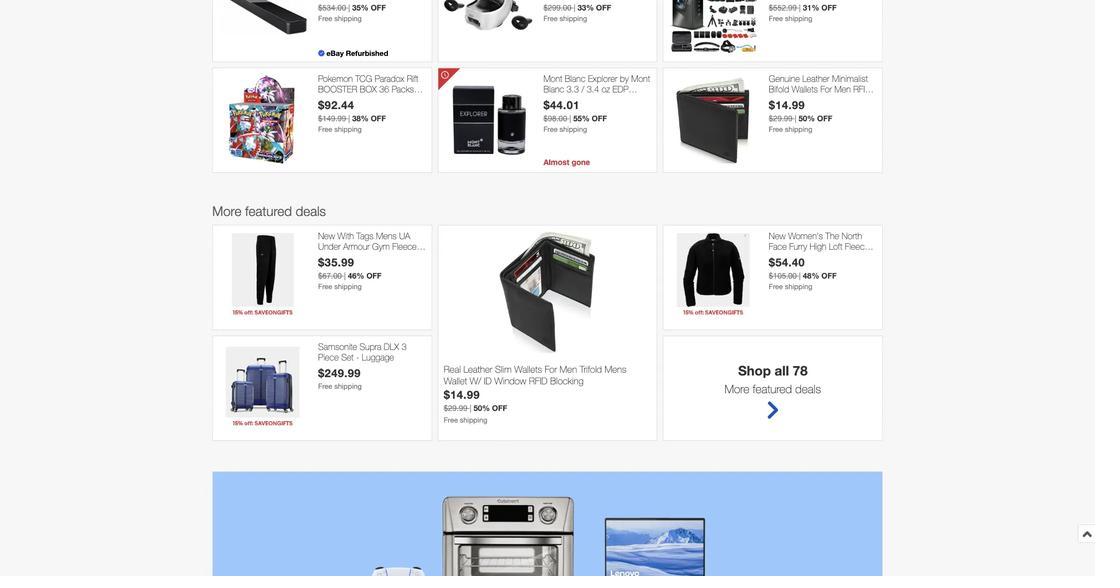 Task type: describe. For each thing, give the bounding box(es) containing it.
new inside the new with tags mens ua under armour gym fleece rival joggers pants sweatpants
[[318, 231, 335, 241]]

3.3
[[567, 84, 579, 94]]

36
[[379, 84, 389, 94]]

$105.00
[[769, 272, 797, 281]]

$299.00
[[544, 3, 572, 12]]

$98.00
[[544, 114, 567, 123]]

free inside "real leather slim wallets for men trifold mens wallet w/ id window rfid blocking $14.99 $29.99 | 50% off free shipping"
[[444, 417, 458, 425]]

new women's the north face furry high loft  fleece coat fleece full zip jacket link
[[769, 231, 877, 262]]

new with tags mens ua under armour gym fleece rival joggers pants sweatpants
[[318, 231, 417, 273]]

samsonite
[[318, 342, 357, 352]]

shipping inside samsonite supra dlx 3 piece set - luggage $249.99 free shipping
[[334, 383, 362, 391]]

slim inside genuine leather minimalist bifold wallets for men rfid blocking slim mens wallet
[[803, 95, 818, 105]]

all
[[775, 363, 789, 378]]

50% inside $14.99 $29.99 | 50% off free shipping
[[799, 114, 815, 123]]

$67.00
[[318, 272, 342, 281]]

free inside the $92.44 $149.99 | 38% off free shipping
[[318, 125, 332, 134]]

tcg
[[355, 74, 372, 84]]

almost gone
[[544, 157, 590, 167]]

the
[[826, 231, 839, 241]]

for inside "real leather slim wallets for men trifold mens wallet w/ id window rfid blocking $14.99 $29.99 | 50% off free shipping"
[[545, 364, 557, 375]]

men inside genuine leather minimalist bifold wallets for men rfid blocking slim mens wallet
[[835, 84, 851, 94]]

ebay
[[326, 49, 344, 58]]

coat
[[769, 252, 787, 262]]

off inside '$54.40 $105.00 | 48% off free shipping'
[[822, 271, 837, 281]]

wallets inside "real leather slim wallets for men trifold mens wallet w/ id window rfid blocking $14.99 $29.99 | 50% off free shipping"
[[514, 364, 542, 375]]

in
[[627, 95, 633, 105]]

shop all 78 more featured deals
[[725, 363, 821, 396]]

genuine leather minimalist bifold wallets for men rfid blocking slim mens wallet link
[[769, 74, 877, 105]]

$552.99
[[769, 3, 797, 12]]

real
[[444, 364, 461, 375]]

$14.99 inside "real leather slim wallets for men trifold mens wallet w/ id window rfid blocking $14.99 $29.99 | 50% off free shipping"
[[444, 388, 480, 402]]

real leather slim wallets for men trifold mens wallet w/ id window rfid blocking link
[[444, 364, 651, 388]]

mont blanc explorer by mont blanc 3.3 / 3.4 oz edp cologne for men new in box link
[[544, 74, 651, 105]]

31%
[[803, 3, 819, 12]]

shipping inside $14.99 $29.99 | 50% off free shipping
[[785, 125, 813, 134]]

blocking inside "real leather slim wallets for men trifold mens wallet w/ id window rfid blocking $14.99 $29.99 | 50% off free shipping"
[[550, 376, 584, 387]]

0 horizontal spatial featured
[[245, 203, 292, 219]]

box
[[636, 95, 650, 105]]

jacket
[[844, 252, 868, 262]]

pokemon tcg paradox rift booster box 36 packs sealed new
[[318, 74, 418, 105]]

3
[[402, 342, 407, 352]]

-
[[356, 353, 359, 363]]

free inside $35.99 $67.00 | 46% off free shipping
[[318, 283, 332, 291]]

furry
[[789, 242, 807, 252]]

0 vertical spatial blanc
[[565, 74, 586, 84]]

trifold
[[580, 364, 602, 375]]

| inside the $92.44 $149.99 | 38% off free shipping
[[348, 114, 350, 123]]

$54.40
[[769, 256, 805, 269]]

by
[[620, 74, 629, 84]]

booster
[[318, 84, 357, 94]]

joggers
[[338, 252, 367, 262]]

explorer
[[588, 74, 618, 84]]

0 vertical spatial deals
[[296, 203, 326, 219]]

off inside $534.00 | 35% off free shipping
[[371, 3, 386, 12]]

sweatpants
[[318, 263, 362, 273]]

minimalist
[[832, 74, 868, 84]]

leather for w/
[[464, 364, 492, 375]]

$149.99
[[318, 114, 346, 123]]

off inside $44.01 $98.00 | 55% off free shipping
[[592, 114, 607, 123]]

$44.01
[[544, 98, 580, 112]]

shipping inside the $92.44 $149.99 | 38% off free shipping
[[334, 125, 362, 134]]

north
[[842, 231, 862, 241]]

$92.44
[[318, 98, 354, 112]]

under
[[318, 242, 341, 252]]

armour
[[343, 242, 370, 252]]

full
[[816, 252, 828, 262]]

real leather slim wallets for men trifold mens wallet w/ id window rfid blocking $14.99 $29.99 | 50% off free shipping
[[444, 364, 627, 425]]

id
[[484, 376, 492, 387]]

/
[[582, 84, 584, 94]]

free inside samsonite supra dlx 3 piece set - luggage $249.99 free shipping
[[318, 383, 332, 391]]

bifold
[[769, 84, 789, 94]]

1 mont from the left
[[544, 74, 562, 84]]

box
[[360, 84, 377, 94]]

blocking inside genuine leather minimalist bifold wallets for men rfid blocking slim mens wallet
[[769, 95, 800, 105]]

$552.99 | 31% off free shipping
[[769, 3, 837, 23]]

packs
[[392, 84, 414, 94]]

$534.00
[[318, 3, 346, 12]]

off inside $299.00 | 33% off free shipping
[[596, 3, 611, 12]]

almost
[[544, 157, 570, 167]]

sealed
[[318, 95, 344, 105]]

zip
[[830, 252, 842, 262]]

set
[[341, 353, 354, 363]]

46%
[[348, 271, 364, 281]]

33%
[[578, 3, 594, 12]]

window
[[494, 376, 526, 387]]

$29.99 inside "real leather slim wallets for men trifold mens wallet w/ id window rfid blocking $14.99 $29.99 | 50% off free shipping"
[[444, 404, 468, 413]]

50% inside "real leather slim wallets for men trifold mens wallet w/ id window rfid blocking $14.99 $29.99 | 50% off free shipping"
[[474, 404, 490, 413]]

gym
[[372, 242, 390, 252]]

3.4
[[587, 84, 599, 94]]

ua
[[399, 231, 410, 241]]

$44.01 $98.00 | 55% off free shipping
[[544, 98, 607, 134]]

for inside genuine leather minimalist bifold wallets for men rfid blocking slim mens wallet
[[821, 84, 832, 94]]

dlx
[[384, 342, 399, 352]]

$534.00 | 35% off free shipping
[[318, 3, 386, 23]]

off inside "real leather slim wallets for men trifold mens wallet w/ id window rfid blocking $14.99 $29.99 | 50% off free shipping"
[[492, 404, 507, 413]]

1 vertical spatial blanc
[[544, 84, 564, 94]]

rfid inside "real leather slim wallets for men trifold mens wallet w/ id window rfid blocking $14.99 $29.99 | 50% off free shipping"
[[529, 376, 548, 387]]

| inside '$54.40 $105.00 | 48% off free shipping'
[[799, 272, 801, 281]]

off inside $14.99 $29.99 | 50% off free shipping
[[817, 114, 833, 123]]

shipping inside $35.99 $67.00 | 46% off free shipping
[[334, 283, 362, 291]]

shipping inside "real leather slim wallets for men trifold mens wallet w/ id window rfid blocking $14.99 $29.99 | 50% off free shipping"
[[460, 417, 487, 425]]



Task type: locate. For each thing, give the bounding box(es) containing it.
0 horizontal spatial fleece
[[392, 242, 417, 252]]

1 vertical spatial featured
[[753, 382, 792, 396]]

| inside $552.99 | 31% off free shipping
[[799, 3, 801, 12]]

1 horizontal spatial deals
[[795, 382, 821, 396]]

off inside the $92.44 $149.99 | 38% off free shipping
[[371, 114, 386, 123]]

1 vertical spatial slim
[[495, 364, 512, 375]]

0 horizontal spatial for
[[545, 364, 557, 375]]

rfid right window
[[529, 376, 548, 387]]

1 vertical spatial $29.99
[[444, 404, 468, 413]]

shipping inside $552.99 | 31% off free shipping
[[785, 15, 813, 23]]

deals up under
[[296, 203, 326, 219]]

$29.99 inside $14.99 $29.99 | 50% off free shipping
[[769, 114, 793, 123]]

genuine
[[769, 74, 800, 84]]

paradox
[[375, 74, 404, 84]]

rival
[[318, 252, 335, 262]]

wallets up window
[[514, 364, 542, 375]]

1 vertical spatial men
[[589, 95, 605, 105]]

mens inside genuine leather minimalist bifold wallets for men rfid blocking slim mens wallet
[[821, 95, 842, 105]]

0 horizontal spatial more
[[212, 203, 241, 219]]

shipping down 48%
[[785, 283, 813, 291]]

off down the genuine leather minimalist bifold wallets for men rfid blocking slim mens wallet link
[[817, 114, 833, 123]]

wallets inside genuine leather minimalist bifold wallets for men rfid blocking slim mens wallet
[[792, 84, 818, 94]]

pokemon tcg paradox rift booster box 36 packs sealed new link
[[318, 74, 426, 105]]

free down bifold
[[769, 125, 783, 134]]

0 vertical spatial wallet
[[844, 95, 866, 105]]

shipping down 35% at the left top of page
[[334, 15, 362, 23]]

0 vertical spatial $14.99
[[769, 98, 805, 112]]

free inside $14.99 $29.99 | 50% off free shipping
[[769, 125, 783, 134]]

new up face
[[769, 231, 786, 241]]

off down window
[[492, 404, 507, 413]]

for
[[821, 84, 832, 94], [545, 364, 557, 375]]

1 horizontal spatial blanc
[[565, 74, 586, 84]]

new down box
[[346, 95, 363, 105]]

oz
[[602, 84, 610, 94]]

0 horizontal spatial 50%
[[474, 404, 490, 413]]

| left 38%
[[348, 114, 350, 123]]

mens inside "real leather slim wallets for men trifold mens wallet w/ id window rfid blocking $14.99 $29.99 | 50% off free shipping"
[[605, 364, 627, 375]]

1 vertical spatial 50%
[[474, 404, 490, 413]]

$35.99 $67.00 | 46% off free shipping
[[318, 256, 382, 291]]

$14.99 $29.99 | 50% off free shipping
[[769, 98, 833, 134]]

2 vertical spatial men
[[560, 364, 577, 375]]

2 mont from the left
[[631, 74, 650, 84]]

1 vertical spatial deals
[[795, 382, 821, 396]]

mens down "minimalist"
[[821, 95, 842, 105]]

shipping inside '$54.40 $105.00 | 48% off free shipping'
[[785, 283, 813, 291]]

men
[[835, 84, 851, 94], [589, 95, 605, 105], [560, 364, 577, 375]]

gone
[[572, 157, 590, 167]]

1 vertical spatial wallets
[[514, 364, 542, 375]]

0 horizontal spatial blanc
[[544, 84, 564, 94]]

1 vertical spatial for
[[545, 364, 557, 375]]

shipping down $249.99
[[334, 383, 362, 391]]

free inside '$54.40 $105.00 | 48% off free shipping'
[[769, 283, 783, 291]]

cologne
[[544, 95, 575, 105]]

1 horizontal spatial more
[[725, 382, 750, 396]]

mens
[[821, 95, 842, 105], [376, 231, 397, 241], [605, 364, 627, 375]]

free down $299.00 in the top of the page
[[544, 15, 558, 23]]

free inside $299.00 | 33% off free shipping
[[544, 15, 558, 23]]

0 horizontal spatial wallet
[[444, 376, 467, 387]]

off right 38%
[[371, 114, 386, 123]]

free down the $534.00
[[318, 15, 332, 23]]

$35.99
[[318, 256, 354, 269]]

0 vertical spatial wallets
[[792, 84, 818, 94]]

off
[[371, 3, 386, 12], [596, 3, 611, 12], [822, 3, 837, 12], [371, 114, 386, 123], [592, 114, 607, 123], [817, 114, 833, 123], [366, 271, 382, 281], [822, 271, 837, 281], [492, 404, 507, 413]]

slim inside "real leather slim wallets for men trifold mens wallet w/ id window rfid blocking $14.99 $29.99 | 50% off free shipping"
[[495, 364, 512, 375]]

high
[[810, 242, 827, 252]]

off right 35% at the left top of page
[[371, 3, 386, 12]]

55%
[[573, 114, 590, 123]]

free inside $534.00 | 35% off free shipping
[[318, 15, 332, 23]]

1 horizontal spatial mont
[[631, 74, 650, 84]]

mens inside the new with tags mens ua under armour gym fleece rival joggers pants sweatpants
[[376, 231, 397, 241]]

| left 48%
[[799, 272, 801, 281]]

leather inside genuine leather minimalist bifold wallets for men rfid blocking slim mens wallet
[[803, 74, 830, 84]]

0 horizontal spatial men
[[560, 364, 577, 375]]

more featured deals
[[212, 203, 326, 219]]

48%
[[803, 271, 819, 281]]

mont
[[544, 74, 562, 84], [631, 74, 650, 84]]

$92.44 $149.99 | 38% off free shipping
[[318, 98, 386, 134]]

| down w/
[[470, 404, 471, 413]]

pants
[[370, 252, 390, 262]]

leather
[[803, 74, 830, 84], [464, 364, 492, 375]]

shipping down 38%
[[334, 125, 362, 134]]

shipping down bifold
[[785, 125, 813, 134]]

$299.00 | 33% off free shipping
[[544, 3, 611, 23]]

0 horizontal spatial blocking
[[550, 376, 584, 387]]

fleece for $54.40
[[845, 242, 869, 252]]

blocking down bifold
[[769, 95, 800, 105]]

wallet
[[844, 95, 866, 105], [444, 376, 467, 387]]

2 vertical spatial mens
[[605, 364, 627, 375]]

1 horizontal spatial wallet
[[844, 95, 866, 105]]

edp
[[613, 84, 629, 94]]

new up under
[[318, 231, 335, 241]]

| inside $534.00 | 35% off free shipping
[[348, 3, 350, 12]]

0 vertical spatial mens
[[821, 95, 842, 105]]

wallets down genuine on the right of page
[[792, 84, 818, 94]]

men inside the mont blanc explorer by mont blanc 3.3 / 3.4 oz edp cologne for men new in box
[[589, 95, 605, 105]]

0 horizontal spatial mont
[[544, 74, 562, 84]]

0 vertical spatial more
[[212, 203, 241, 219]]

0 vertical spatial leather
[[803, 74, 830, 84]]

0 horizontal spatial mens
[[376, 231, 397, 241]]

fleece for $35.99
[[392, 242, 417, 252]]

slim
[[803, 95, 818, 105], [495, 364, 512, 375]]

1 horizontal spatial leather
[[803, 74, 830, 84]]

| inside $14.99 $29.99 | 50% off free shipping
[[795, 114, 797, 123]]

50% down id
[[474, 404, 490, 413]]

2 horizontal spatial mens
[[821, 95, 842, 105]]

face
[[769, 242, 787, 252]]

1 horizontal spatial $29.99
[[769, 114, 793, 123]]

rfid
[[853, 84, 871, 94], [529, 376, 548, 387]]

free inside $552.99 | 31% off free shipping
[[769, 15, 783, 23]]

| left 55%
[[569, 114, 571, 123]]

luggage
[[362, 353, 394, 363]]

2 horizontal spatial fleece
[[845, 242, 869, 252]]

$29.99
[[769, 114, 793, 123], [444, 404, 468, 413]]

| left 46%
[[344, 272, 346, 281]]

w/
[[470, 376, 481, 387]]

wallet down "minimalist"
[[844, 95, 866, 105]]

fleece down ua
[[392, 242, 417, 252]]

men down "minimalist"
[[835, 84, 851, 94]]

with
[[337, 231, 354, 241]]

| inside "real leather slim wallets for men trifold mens wallet w/ id window rfid blocking $14.99 $29.99 | 50% off free shipping"
[[470, 404, 471, 413]]

free down '$552.99'
[[769, 15, 783, 23]]

blocking
[[769, 95, 800, 105], [550, 376, 584, 387]]

$54.40 $105.00 | 48% off free shipping
[[769, 256, 837, 291]]

samsonite supra dlx 3 piece set - luggage $249.99 free shipping
[[318, 342, 407, 391]]

1 vertical spatial $14.99
[[444, 388, 480, 402]]

free
[[318, 15, 332, 23], [544, 15, 558, 23], [769, 15, 783, 23], [318, 125, 332, 134], [544, 125, 558, 134], [769, 125, 783, 134], [318, 283, 332, 291], [769, 283, 783, 291], [318, 383, 332, 391], [444, 417, 458, 425]]

shipping down 33% at the top of page
[[560, 15, 587, 23]]

more
[[212, 203, 241, 219], [725, 382, 750, 396]]

for left trifold
[[545, 364, 557, 375]]

leather inside "real leather slim wallets for men trifold mens wallet w/ id window rfid blocking $14.99 $29.99 | 50% off free shipping"
[[464, 364, 492, 375]]

0 horizontal spatial leather
[[464, 364, 492, 375]]

mens up gym
[[376, 231, 397, 241]]

0 vertical spatial rfid
[[853, 84, 871, 94]]

deals
[[296, 203, 326, 219], [795, 382, 821, 396]]

shipping inside $534.00 | 35% off free shipping
[[334, 15, 362, 23]]

for up $14.99 $29.99 | 50% off free shipping
[[821, 84, 832, 94]]

1 horizontal spatial men
[[589, 95, 605, 105]]

1 horizontal spatial $14.99
[[769, 98, 805, 112]]

shipping inside $299.00 | 33% off free shipping
[[560, 15, 587, 23]]

0 vertical spatial featured
[[245, 203, 292, 219]]

1 horizontal spatial rfid
[[853, 84, 871, 94]]

free down $67.00
[[318, 283, 332, 291]]

fleece
[[392, 242, 417, 252], [845, 242, 869, 252], [789, 252, 814, 262]]

genuine leather minimalist bifold wallets for men rfid blocking slim mens wallet
[[769, 74, 871, 105]]

off right 46%
[[366, 271, 382, 281]]

more inside shop all 78 more featured deals
[[725, 382, 750, 396]]

samsonite supra dlx 3 piece set - luggage link
[[318, 342, 426, 363]]

50% down genuine leather minimalist bifold wallets for men rfid blocking slim mens wallet
[[799, 114, 815, 123]]

rfid inside genuine leather minimalist bifold wallets for men rfid blocking slim mens wallet
[[853, 84, 871, 94]]

78
[[793, 363, 808, 378]]

free inside $44.01 $98.00 | 55% off free shipping
[[544, 125, 558, 134]]

off right 48%
[[822, 271, 837, 281]]

$29.99 down real
[[444, 404, 468, 413]]

loft
[[829, 242, 843, 252]]

rift
[[407, 74, 418, 84]]

blanc
[[565, 74, 586, 84], [544, 84, 564, 94]]

new down 'edp'
[[608, 95, 625, 105]]

$14.99
[[769, 98, 805, 112], [444, 388, 480, 402]]

free down real
[[444, 417, 458, 425]]

shipping down 46%
[[334, 283, 362, 291]]

1 horizontal spatial fleece
[[789, 252, 814, 262]]

mens right trifold
[[605, 364, 627, 375]]

fleece inside the new with tags mens ua under armour gym fleece rival joggers pants sweatpants
[[392, 242, 417, 252]]

men inside "real leather slim wallets for men trifold mens wallet w/ id window rfid blocking $14.99 $29.99 | 50% off free shipping"
[[560, 364, 577, 375]]

1 horizontal spatial for
[[821, 84, 832, 94]]

$14.99 down w/
[[444, 388, 480, 402]]

0 vertical spatial men
[[835, 84, 851, 94]]

| left 33% at the top of page
[[574, 3, 575, 12]]

rfid down "minimalist"
[[853, 84, 871, 94]]

shipping down w/
[[460, 417, 487, 425]]

shipping
[[334, 15, 362, 23], [560, 15, 587, 23], [785, 15, 813, 23], [334, 125, 362, 134], [560, 125, 587, 134], [785, 125, 813, 134], [334, 283, 362, 291], [785, 283, 813, 291], [334, 383, 362, 391], [460, 417, 487, 425]]

fleece up the jacket
[[845, 242, 869, 252]]

1 horizontal spatial blocking
[[769, 95, 800, 105]]

wallets
[[792, 84, 818, 94], [514, 364, 542, 375]]

men down 3.4
[[589, 95, 605, 105]]

leather up w/
[[464, 364, 492, 375]]

mont up cologne
[[544, 74, 562, 84]]

piece
[[318, 353, 339, 363]]

free down $249.99
[[318, 383, 332, 391]]

| left 35% at the left top of page
[[348, 3, 350, 12]]

35%
[[352, 3, 369, 12]]

shipping down 31%
[[785, 15, 813, 23]]

| down genuine leather minimalist bifold wallets for men rfid blocking slim mens wallet
[[795, 114, 797, 123]]

1 vertical spatial more
[[725, 382, 750, 396]]

0 vertical spatial $29.99
[[769, 114, 793, 123]]

shop
[[738, 363, 771, 378]]

off right 33% at the top of page
[[596, 3, 611, 12]]

2 horizontal spatial men
[[835, 84, 851, 94]]

50%
[[799, 114, 815, 123], [474, 404, 490, 413]]

shipping down 55%
[[560, 125, 587, 134]]

0 horizontal spatial deals
[[296, 203, 326, 219]]

leather for slim
[[803, 74, 830, 84]]

new women's the north face furry high loft  fleece coat fleece full zip jacket
[[769, 231, 869, 262]]

supra
[[360, 342, 381, 352]]

free down $105.00
[[769, 283, 783, 291]]

new
[[346, 95, 363, 105], [608, 95, 625, 105], [318, 231, 335, 241], [769, 231, 786, 241]]

off right 31%
[[822, 3, 837, 12]]

new inside the mont blanc explorer by mont blanc 3.3 / 3.4 oz edp cologne for men new in box
[[608, 95, 625, 105]]

shipping inside $44.01 $98.00 | 55% off free shipping
[[560, 125, 587, 134]]

38%
[[352, 114, 369, 123]]

deals down 78
[[795, 382, 821, 396]]

1 vertical spatial mens
[[376, 231, 397, 241]]

1 horizontal spatial featured
[[753, 382, 792, 396]]

1 vertical spatial rfid
[[529, 376, 548, 387]]

blanc up the 3.3 on the top right of the page
[[565, 74, 586, 84]]

off right 55%
[[592, 114, 607, 123]]

wallet inside "real leather slim wallets for men trifold mens wallet w/ id window rfid blocking $14.99 $29.99 | 50% off free shipping"
[[444, 376, 467, 387]]

refurbished
[[346, 49, 388, 58]]

1 horizontal spatial 50%
[[799, 114, 815, 123]]

pokemon
[[318, 74, 353, 84]]

0 vertical spatial 50%
[[799, 114, 815, 123]]

off inside $552.99 | 31% off free shipping
[[822, 3, 837, 12]]

1 horizontal spatial mens
[[605, 364, 627, 375]]

new inside new women's the north face furry high loft  fleece coat fleece full zip jacket
[[769, 231, 786, 241]]

0 horizontal spatial slim
[[495, 364, 512, 375]]

off inside $35.99 $67.00 | 46% off free shipping
[[366, 271, 382, 281]]

wallet down real
[[444, 376, 467, 387]]

0 horizontal spatial wallets
[[514, 364, 542, 375]]

free down $98.00
[[544, 125, 558, 134]]

blocking down trifold
[[550, 376, 584, 387]]

1 vertical spatial leather
[[464, 364, 492, 375]]

$249.99
[[318, 366, 361, 380]]

0 vertical spatial for
[[821, 84, 832, 94]]

$14.99 down bifold
[[769, 98, 805, 112]]

mont right by
[[631, 74, 650, 84]]

ebay refurbished
[[326, 49, 388, 58]]

fleece down furry on the right top
[[789, 252, 814, 262]]

|
[[348, 3, 350, 12], [574, 3, 575, 12], [799, 3, 801, 12], [348, 114, 350, 123], [569, 114, 571, 123], [795, 114, 797, 123], [344, 272, 346, 281], [799, 272, 801, 281], [470, 404, 471, 413]]

wallet inside genuine leather minimalist bifold wallets for men rfid blocking slim mens wallet
[[844, 95, 866, 105]]

0 horizontal spatial $14.99
[[444, 388, 480, 402]]

1 vertical spatial wallet
[[444, 376, 467, 387]]

| inside $299.00 | 33% off free shipping
[[574, 3, 575, 12]]

new with tags mens ua under armour gym fleece rival joggers pants sweatpants link
[[318, 231, 426, 273]]

free down $149.99
[[318, 125, 332, 134]]

men left trifold
[[560, 364, 577, 375]]

$14.99 inside $14.99 $29.99 | 50% off free shipping
[[769, 98, 805, 112]]

deals inside shop all 78 more featured deals
[[795, 382, 821, 396]]

0 horizontal spatial $29.99
[[444, 404, 468, 413]]

| inside $35.99 $67.00 | 46% off free shipping
[[344, 272, 346, 281]]

0 vertical spatial slim
[[803, 95, 818, 105]]

for
[[577, 95, 587, 105]]

featured inside shop all 78 more featured deals
[[753, 382, 792, 396]]

women's
[[788, 231, 823, 241]]

blanc up cologne
[[544, 84, 564, 94]]

| inside $44.01 $98.00 | 55% off free shipping
[[569, 114, 571, 123]]

| left 31%
[[799, 3, 801, 12]]

new inside pokemon tcg paradox rift booster box 36 packs sealed new
[[346, 95, 363, 105]]

1 horizontal spatial wallets
[[792, 84, 818, 94]]

1 vertical spatial blocking
[[550, 376, 584, 387]]

mont blanc explorer by mont blanc 3.3 / 3.4 oz edp cologne for men new in box
[[544, 74, 650, 105]]

0 vertical spatial blocking
[[769, 95, 800, 105]]

1 horizontal spatial slim
[[803, 95, 818, 105]]

$29.99 down bifold
[[769, 114, 793, 123]]

leather right genuine on the right of page
[[803, 74, 830, 84]]

0 horizontal spatial rfid
[[529, 376, 548, 387]]



Task type: vqa. For each thing, say whether or not it's contained in the screenshot.
rightmost parts
no



